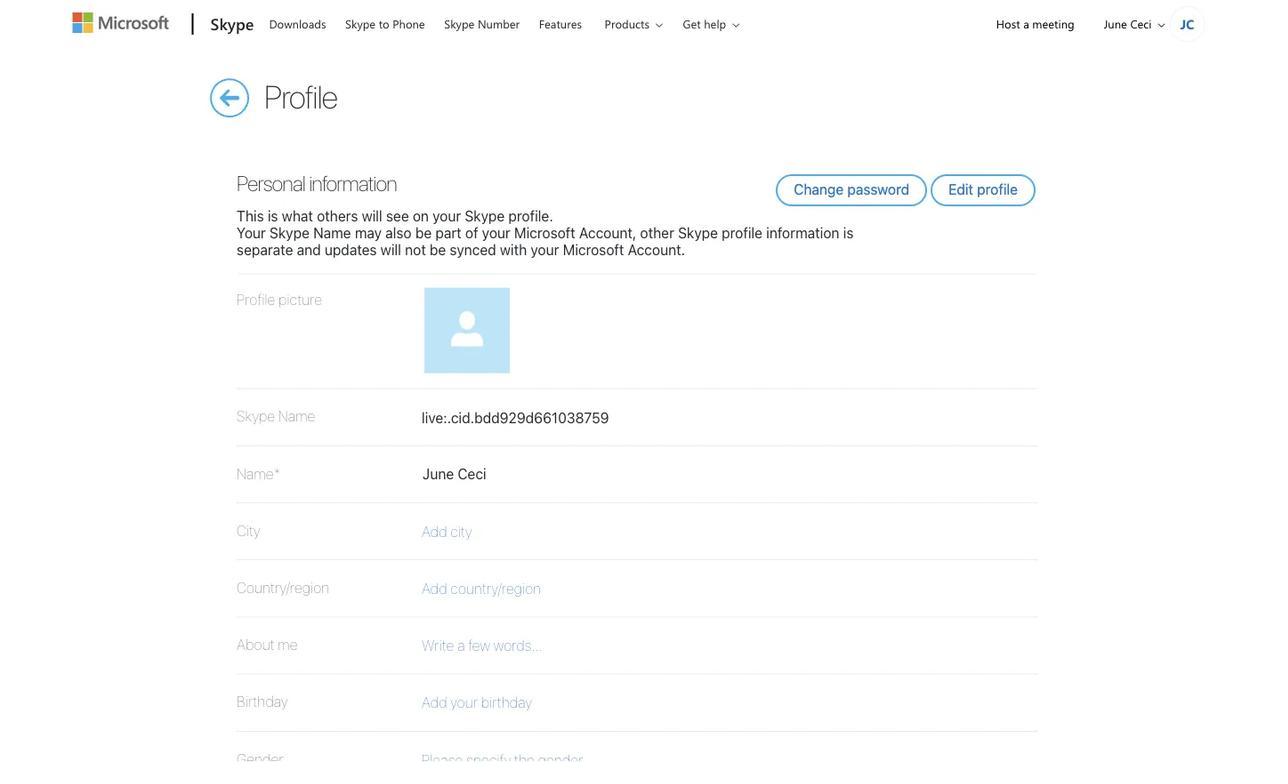 Task type: describe. For each thing, give the bounding box(es) containing it.
change password button
[[776, 174, 927, 206]]

add for add city
[[422, 523, 447, 540]]

also
[[385, 224, 412, 241]]

profile inside button
[[977, 181, 1018, 198]]

host
[[997, 16, 1020, 32]]

change password
[[794, 181, 910, 198]]

edit profile button
[[931, 174, 1036, 206]]

add your birthday
[[422, 695, 532, 712]]

write
[[422, 638, 454, 654]]

separate
[[237, 242, 293, 258]]

change
[[794, 181, 844, 198]]

Name* text field
[[411, 460, 682, 483]]

skype left downloads
[[211, 12, 254, 34]]

your
[[237, 224, 266, 241]]

may
[[355, 224, 382, 241]]

profile.
[[509, 207, 553, 224]]

host a meeting
[[997, 16, 1075, 32]]

and
[[297, 242, 321, 258]]

skype down what
[[270, 224, 310, 241]]

city
[[237, 522, 260, 539]]

account.
[[628, 242, 685, 258]]

about
[[237, 637, 275, 654]]

edit profile
[[949, 181, 1018, 198]]

meeting
[[1033, 16, 1075, 32]]

microsoft down profile.
[[514, 224, 576, 241]]

microsoft image
[[73, 12, 169, 33]]

add city
[[422, 523, 472, 540]]

skype link
[[202, 1, 259, 49]]

birthday
[[481, 695, 532, 712]]

profile for profile picture
[[237, 292, 275, 308]]

about me
[[237, 637, 298, 654]]

others
[[317, 207, 358, 224]]

your left the birthday
[[451, 695, 478, 712]]

products button
[[593, 1, 677, 47]]

skype up name*
[[237, 408, 275, 425]]

previous page image
[[210, 78, 872, 763]]

be down on
[[415, 224, 432, 241]]

be down part
[[430, 242, 446, 258]]

number
[[478, 16, 520, 32]]

products
[[605, 16, 650, 32]]

of
[[465, 224, 478, 241]]

part
[[435, 224, 462, 241]]

profile picture
[[237, 292, 322, 308]]

write a few words...
[[422, 638, 543, 654]]

country/region
[[451, 580, 541, 597]]

features
[[539, 16, 582, 32]]

this is what others will see on your skype profile. your skype name may also be part of your microsoft account, other skype profile information is separate and updates will not be synced with your microsoft account.
[[237, 207, 854, 258]]

1 vertical spatial will
[[381, 242, 401, 258]]

1 vertical spatial name
[[278, 408, 315, 425]]

city
[[451, 523, 472, 540]]

skype to phone
[[345, 16, 425, 32]]

with
[[500, 242, 527, 258]]

skype number
[[444, 16, 520, 32]]

skype left to in the top of the page
[[345, 16, 376, 32]]

country/region
[[237, 579, 329, 596]]

words...
[[494, 638, 543, 654]]

add your birthday link
[[422, 695, 671, 712]]

skype to phone link
[[337, 1, 433, 44]]

your up part
[[433, 207, 461, 224]]

a for write
[[457, 638, 465, 654]]

skype right other
[[678, 224, 718, 241]]

add country/region link
[[422, 580, 671, 597]]

information inside the this is what others will see on your skype profile. your skype name may also be part of your microsoft account, other skype profile information is separate and updates will not be synced with your microsoft account.
[[766, 224, 840, 241]]

microsoft down account,
[[563, 242, 624, 258]]



Task type: locate. For each thing, give the bounding box(es) containing it.
phone
[[393, 16, 425, 32]]

profile for profile
[[264, 77, 337, 115]]

skype left number
[[444, 16, 475, 32]]

skype name
[[237, 408, 315, 425]]

0 vertical spatial will
[[362, 207, 382, 224]]

on
[[413, 207, 429, 224]]

few
[[468, 638, 490, 654]]

profile inside the this is what others will see on your skype profile. your skype name may also be part of your microsoft account, other skype profile information is separate and updates will not be synced with your microsoft account.
[[722, 224, 763, 241]]

get help
[[683, 16, 726, 32]]

is down change password button
[[843, 224, 854, 241]]

1 vertical spatial add
[[422, 580, 447, 597]]

skype number link
[[436, 1, 528, 44]]

0 vertical spatial add
[[422, 523, 447, 540]]

add for add country/region
[[422, 580, 447, 597]]

add city link
[[422, 523, 671, 540]]

what
[[282, 207, 313, 224]]

to
[[379, 16, 390, 32]]

june ceci
[[1104, 16, 1152, 32]]

edit
[[949, 181, 974, 198]]

will up may at the left top
[[362, 207, 382, 224]]

add up write
[[422, 580, 447, 597]]

0 horizontal spatial is
[[268, 207, 278, 224]]

name down others
[[313, 224, 351, 241]]

password
[[848, 181, 910, 198]]

profile right other
[[722, 224, 763, 241]]

downloads
[[269, 16, 326, 32]]

0 vertical spatial profile
[[264, 77, 337, 115]]

is right this
[[268, 207, 278, 224]]

0 vertical spatial name
[[313, 224, 351, 241]]

get
[[683, 16, 701, 32]]

add down write
[[422, 695, 447, 712]]

profile right edit at the top right
[[977, 181, 1018, 198]]

jc
[[1180, 15, 1195, 32]]

1 vertical spatial profile
[[722, 224, 763, 241]]

0 horizontal spatial profile
[[722, 224, 763, 241]]

information
[[309, 171, 397, 196], [766, 224, 840, 241]]

a
[[1024, 16, 1029, 32], [457, 638, 465, 654]]

1 add from the top
[[422, 523, 447, 540]]

account,
[[579, 224, 637, 241]]

your
[[433, 207, 461, 224], [482, 224, 511, 241], [531, 242, 559, 258], [451, 695, 478, 712]]

a right the host
[[1024, 16, 1029, 32]]

3 add from the top
[[422, 695, 447, 712]]

me
[[278, 637, 298, 654]]

1 vertical spatial information
[[766, 224, 840, 241]]

2 vertical spatial add
[[422, 695, 447, 712]]

0 vertical spatial information
[[309, 171, 397, 196]]

skype up of
[[465, 207, 505, 224]]

your right with
[[531, 242, 559, 258]]

live:.cid.bdd929d661038759
[[422, 410, 609, 427]]

other
[[640, 224, 674, 241]]

profile
[[977, 181, 1018, 198], [722, 224, 763, 241]]

this
[[237, 207, 264, 224]]

see
[[386, 207, 409, 224]]

personal
[[237, 171, 305, 196]]

june
[[1104, 16, 1127, 32]]

synced
[[450, 242, 496, 258]]

skype
[[211, 12, 254, 34], [345, 16, 376, 32], [444, 16, 475, 32], [465, 207, 505, 224], [270, 224, 310, 241], [678, 224, 718, 241], [237, 408, 275, 425]]

add left city
[[422, 523, 447, 540]]

will down also
[[381, 242, 401, 258]]

ceci
[[1131, 16, 1152, 32]]

microsoft
[[514, 224, 576, 241], [563, 242, 624, 258]]

a left few
[[457, 638, 465, 654]]

profile down downloads
[[264, 77, 337, 115]]

downloads link
[[261, 1, 334, 44]]

features link
[[531, 1, 590, 44]]

picture
[[279, 292, 322, 308]]

personal information
[[237, 171, 397, 196]]

1 vertical spatial profile
[[237, 292, 275, 308]]

0 horizontal spatial information
[[309, 171, 397, 196]]

add for add your birthday
[[422, 695, 447, 712]]

your up with
[[482, 224, 511, 241]]

is
[[268, 207, 278, 224], [843, 224, 854, 241]]

0 vertical spatial a
[[1024, 16, 1029, 32]]

birthday
[[237, 694, 288, 711]]

0 vertical spatial profile
[[977, 181, 1018, 198]]

name
[[313, 224, 351, 241], [278, 408, 315, 425]]

1 horizontal spatial information
[[766, 224, 840, 241]]

add
[[422, 523, 447, 540], [422, 580, 447, 597], [422, 695, 447, 712]]

name inside the this is what others will see on your skype profile. your skype name may also be part of your microsoft account, other skype profile information is separate and updates will not be synced with your microsoft account.
[[313, 224, 351, 241]]

1 horizontal spatial profile
[[977, 181, 1018, 198]]

1 vertical spatial a
[[457, 638, 465, 654]]

skype inside 'link'
[[444, 16, 475, 32]]

add country/region
[[422, 580, 541, 597]]

information down change
[[766, 224, 840, 241]]

host a meeting link
[[981, 1, 1090, 46]]

1 horizontal spatial a
[[1024, 16, 1029, 32]]

a for host
[[1024, 16, 1029, 32]]

updates
[[325, 242, 377, 258]]

profile left picture
[[237, 292, 275, 308]]

help
[[704, 16, 726, 32]]

information up others
[[309, 171, 397, 196]]

1 horizontal spatial is
[[843, 224, 854, 241]]

name up name*
[[278, 408, 315, 425]]

0 horizontal spatial a
[[457, 638, 465, 654]]

name*
[[237, 465, 280, 482]]

not
[[405, 242, 426, 258]]

be
[[415, 224, 432, 241], [430, 242, 446, 258]]

get help button
[[671, 1, 754, 47]]

will
[[362, 207, 382, 224], [381, 242, 401, 258]]

write a few words... link
[[422, 638, 671, 655]]

profile
[[264, 77, 337, 115], [237, 292, 275, 308]]

2 add from the top
[[422, 580, 447, 597]]



Task type: vqa. For each thing, say whether or not it's contained in the screenshot.


